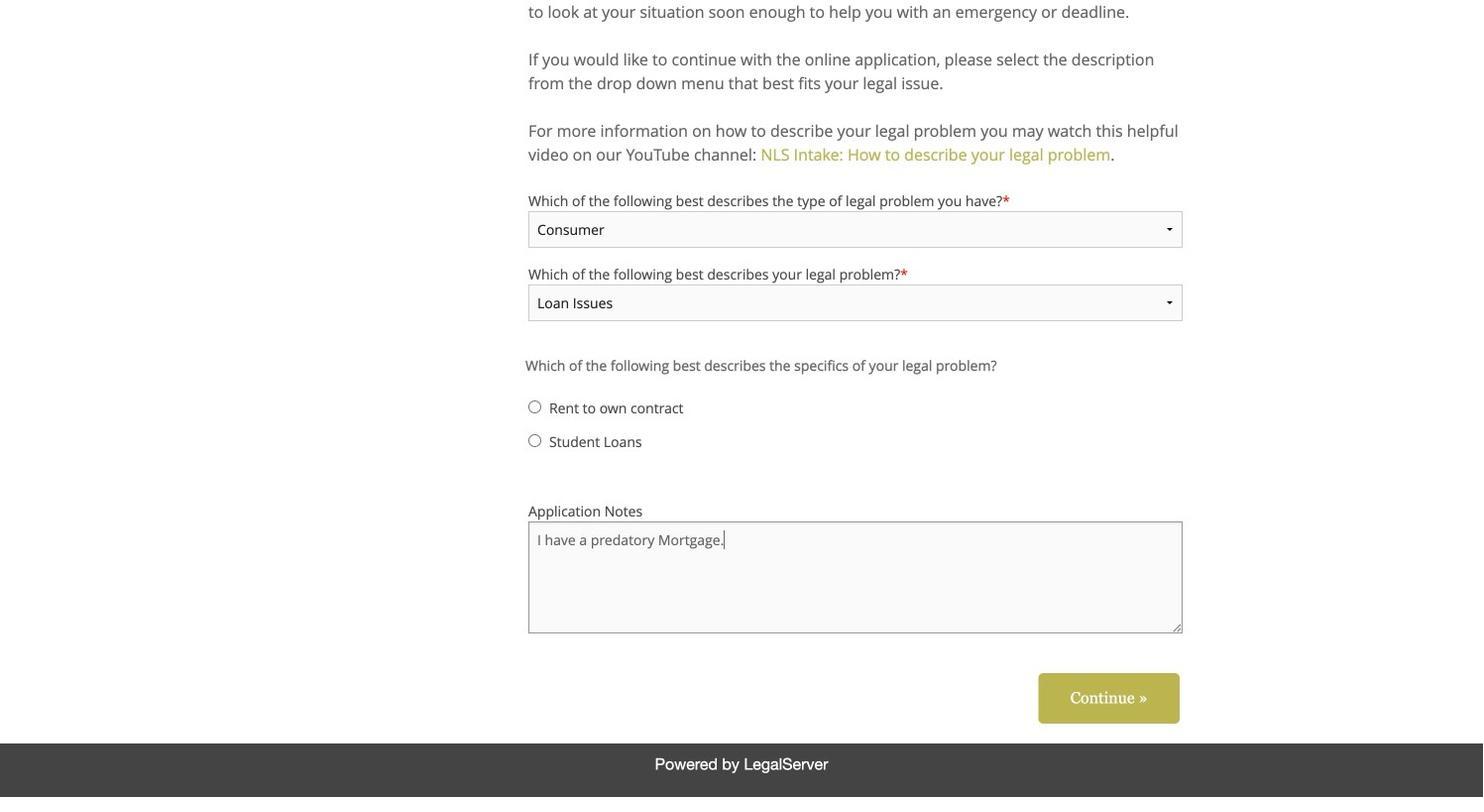 Task type: locate. For each thing, give the bounding box(es) containing it.
None radio
[[528, 401, 541, 414]]

None text field
[[528, 522, 1183, 634]]

Continue » submit
[[1039, 673, 1180, 724]]

None radio
[[528, 434, 541, 447]]



Task type: vqa. For each thing, say whether or not it's contained in the screenshot.
Continue » submit
yes



